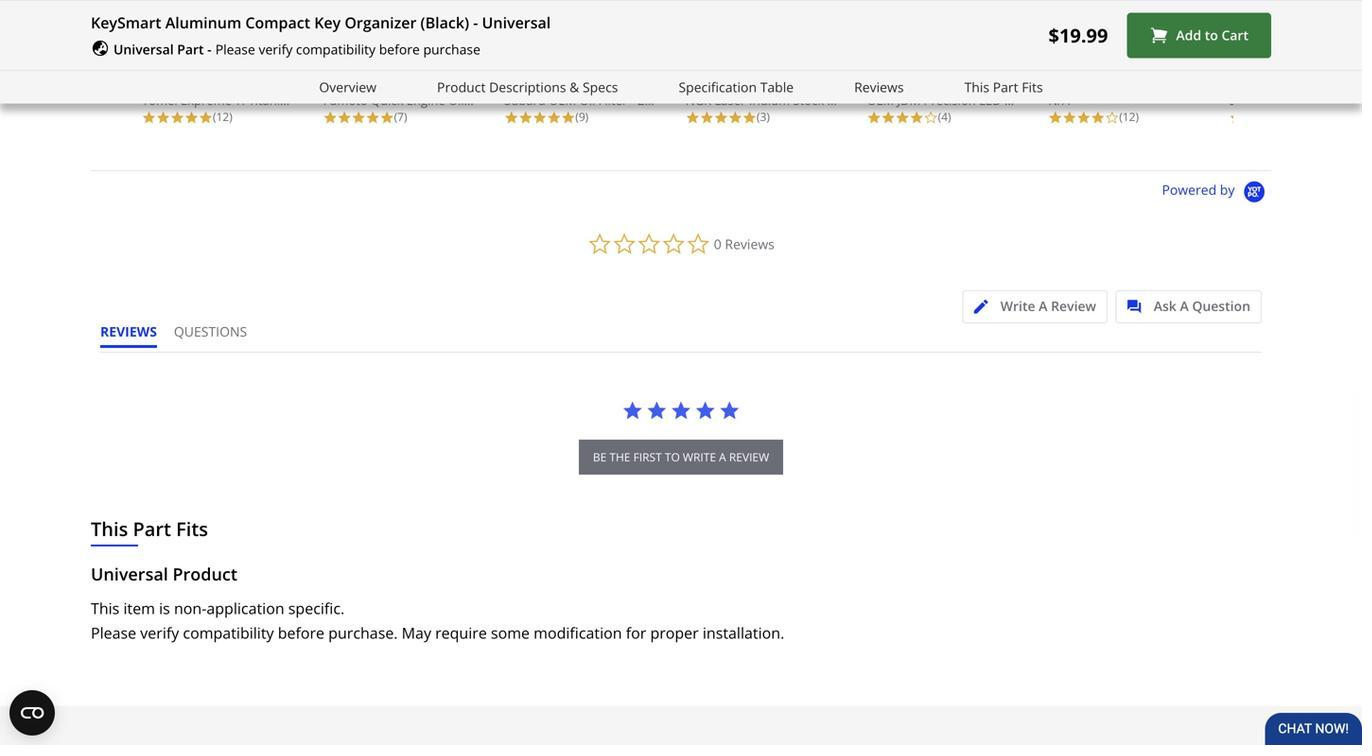 Task type: vqa. For each thing, say whether or not it's contained in the screenshot.
Sort
no



Task type: locate. For each thing, give the bounding box(es) containing it.
subispeed facelift jdm link
[[1230, 0, 1362, 109]]

- right the (black)
[[473, 12, 478, 33]]

reviews
[[855, 78, 904, 96], [725, 235, 775, 253]]

oil
[[448, 92, 464, 109], [580, 92, 595, 109]]

oil inside fumoto quick engine oil drain valve... link
[[448, 92, 464, 109]]

1 horizontal spatial (12)
[[1119, 109, 1139, 124]]

1 12 total reviews element from the left
[[142, 109, 293, 125]]

1 vertical spatial reviews
[[725, 235, 775, 253]]

2 horizontal spatial -
[[631, 92, 635, 109]]

laser
[[715, 92, 746, 109]]

0 horizontal spatial compatibility
[[183, 623, 274, 643]]

star image
[[142, 111, 156, 125], [170, 111, 185, 125], [323, 111, 337, 125], [352, 111, 366, 125], [366, 111, 380, 125], [380, 111, 394, 125], [505, 111, 519, 125], [533, 111, 547, 125], [547, 111, 561, 125], [561, 111, 576, 125], [686, 111, 700, 125], [700, 111, 714, 125], [728, 111, 743, 125], [1063, 111, 1077, 125], [1077, 111, 1091, 125], [622, 400, 643, 421], [647, 400, 667, 421], [695, 400, 716, 421], [719, 400, 740, 421]]

empty star image for n/a
[[1105, 111, 1119, 125]]

1 horizontal spatial empty star image
[[1105, 111, 1119, 125]]

0 vertical spatial to
[[1205, 26, 1218, 44]]

0 horizontal spatial to
[[665, 449, 680, 465]]

tab list
[[100, 323, 264, 352]]

key
[[314, 12, 341, 33]]

0 horizontal spatial product
[[173, 563, 237, 586]]

0 vertical spatial before
[[379, 40, 420, 58]]

a right write
[[1039, 297, 1048, 315]]

add
[[1176, 26, 1202, 44]]

before down the organizer
[[379, 40, 420, 58]]

0 vertical spatial compatibility
[[296, 40, 376, 58]]

1 vertical spatial fits
[[176, 516, 208, 542]]

valve...
[[502, 92, 542, 109]]

0 horizontal spatial this part fits
[[91, 516, 208, 542]]

reviews up 4 total reviews element
[[855, 78, 904, 96]]

0 vertical spatial reviews
[[855, 78, 904, 96]]

2 vertical spatial -
[[631, 92, 635, 109]]

tomei expreme ti titanium cat-back...
[[142, 92, 362, 109]]

proper
[[650, 623, 699, 643]]

1 vertical spatial to
[[665, 449, 680, 465]]

1 vertical spatial verify
[[140, 623, 179, 643]]

0 vertical spatial fits
[[1022, 78, 1043, 96]]

this item is non-application specific. please verify compatibility before purchase. may require some modification for proper installation.
[[91, 598, 785, 643]]

reviews
[[100, 323, 157, 341]]

write
[[1001, 297, 1036, 315]]

2 empty star image from the left
[[1105, 111, 1119, 125]]

a
[[1039, 297, 1048, 315], [1180, 297, 1189, 315]]

1 (12) from the left
[[213, 109, 233, 124]]

fits
[[1022, 78, 1043, 96], [176, 516, 208, 542]]

1 horizontal spatial oil
[[580, 92, 595, 109]]

compatibility
[[296, 40, 376, 58], [183, 623, 274, 643]]

a for ask
[[1180, 297, 1189, 315]]

before inside this item is non-application specific. please verify compatibility before purchase. may require some modification for proper installation.
[[278, 623, 325, 643]]

empty star image down n/a link
[[1105, 111, 1119, 125]]

1 vertical spatial universal
[[114, 40, 174, 58]]

subaru oem oil filter - 2015-2024... link
[[505, 0, 708, 109]]

heat
[[827, 92, 855, 109]]

- down "aluminum"
[[207, 40, 212, 58]]

1 oil from the left
[[448, 92, 464, 109]]

oil right &
[[580, 92, 595, 109]]

product
[[437, 78, 486, 96], [173, 563, 237, 586]]

olm jdm precision led lift gate...
[[867, 92, 1063, 109]]

please down the item
[[91, 623, 136, 643]]

facelift
[[1294, 92, 1334, 109]]

to right add
[[1205, 26, 1218, 44]]

ngk
[[686, 92, 712, 109]]

2 vertical spatial part
[[133, 516, 171, 542]]

part left gate...
[[993, 78, 1019, 96]]

universal
[[482, 12, 551, 33], [114, 40, 174, 58], [91, 563, 168, 586]]

universal up product descriptions & specs
[[482, 12, 551, 33]]

2 total reviews element
[[1230, 109, 1362, 125]]

$19.99
[[1049, 22, 1108, 48]]

1 vertical spatial -
[[207, 40, 212, 58]]

product down purchase
[[437, 78, 486, 96]]

9 total reviews element
[[505, 109, 656, 125]]

(4)
[[938, 109, 951, 124]]

1 horizontal spatial fits
[[1022, 78, 1043, 96]]

to
[[1205, 26, 1218, 44], [665, 449, 680, 465]]

purchase
[[423, 40, 481, 58]]

(12) left ti
[[213, 109, 233, 124]]

lift
[[1005, 92, 1023, 109]]

organizer
[[345, 12, 417, 33]]

0 horizontal spatial please
[[91, 623, 136, 643]]

2 (12) from the left
[[1119, 109, 1139, 124]]

(12) right n/a
[[1119, 109, 1139, 124]]

subispeed
[[1230, 92, 1290, 109]]

1 horizontal spatial this part fits
[[965, 78, 1043, 96]]

open widget image
[[9, 691, 55, 736]]

0 vertical spatial please
[[215, 40, 255, 58]]

0 vertical spatial product
[[437, 78, 486, 96]]

0 horizontal spatial a
[[1039, 297, 1048, 315]]

specs
[[583, 78, 618, 96]]

1 vertical spatial compatibility
[[183, 623, 274, 643]]

1 vertical spatial part
[[993, 78, 1019, 96]]

filter
[[599, 92, 627, 109]]

star image
[[156, 111, 170, 125], [185, 111, 199, 125], [199, 111, 213, 125], [337, 111, 352, 125], [519, 111, 533, 125], [714, 111, 728, 125], [743, 111, 757, 125], [867, 111, 881, 125], [881, 111, 896, 125], [896, 111, 910, 125], [910, 111, 924, 125], [1049, 111, 1063, 125], [1091, 111, 1105, 125], [1230, 111, 1244, 125], [671, 400, 692, 421]]

1 horizontal spatial 12 total reviews element
[[1049, 109, 1200, 125]]

verify down compact on the left top of the page
[[259, 40, 293, 58]]

write no frame image
[[974, 300, 998, 314]]

ngk laser iridium stock heat range... link
[[686, 0, 903, 109]]

0 horizontal spatial verify
[[140, 623, 179, 643]]

12 total reviews element
[[142, 109, 293, 125], [1049, 109, 1200, 125]]

4 total reviews element
[[867, 109, 1019, 125]]

- right the filter
[[631, 92, 635, 109]]

this
[[965, 78, 990, 96], [91, 516, 128, 542], [91, 598, 119, 619]]

0 horizontal spatial (12)
[[213, 109, 233, 124]]

n/a
[[1049, 92, 1070, 109]]

non-
[[174, 598, 207, 619]]

part up universal product
[[133, 516, 171, 542]]

before
[[379, 40, 420, 58], [278, 623, 325, 643]]

1 horizontal spatial product
[[437, 78, 486, 96]]

0 horizontal spatial 12 total reviews element
[[142, 109, 293, 125]]

12 total reviews element for tomei expreme ti titanium cat-back...
[[142, 109, 293, 125]]

powered by link
[[1162, 181, 1272, 204]]

2 12 total reviews element from the left
[[1049, 109, 1200, 125]]

2 vertical spatial this
[[91, 598, 119, 619]]

universal up the item
[[91, 563, 168, 586]]

1 vertical spatial before
[[278, 623, 325, 643]]

0
[[714, 235, 722, 253]]

0 horizontal spatial oil
[[448, 92, 464, 109]]

cat-
[[302, 92, 325, 109]]

subispeed facelift jdm 
[[1230, 92, 1362, 109]]

1 empty star image from the left
[[924, 111, 938, 125]]

0 horizontal spatial jdm
[[897, 92, 921, 109]]

specification table
[[679, 78, 794, 96]]

1 horizontal spatial to
[[1205, 26, 1218, 44]]

keysmart
[[91, 12, 161, 33]]

1 vertical spatial this part fits
[[91, 516, 208, 542]]

empty star image down precision
[[924, 111, 938, 125]]

ngk laser iridium stock heat range...
[[686, 92, 903, 109]]

0 vertical spatial this part fits
[[965, 78, 1043, 96]]

fits left n/a
[[1022, 78, 1043, 96]]

part down "aluminum"
[[177, 40, 204, 58]]

part
[[177, 40, 204, 58], [993, 78, 1019, 96], [133, 516, 171, 542]]

powered
[[1162, 181, 1217, 199]]

universal for universal part - please verify compatibility before purchase
[[114, 40, 174, 58]]

before down specific.
[[278, 623, 325, 643]]

compatibility down key
[[296, 40, 376, 58]]

titanium
[[248, 92, 299, 109]]

product up non-
[[173, 563, 237, 586]]

reviews right 0 on the top
[[725, 235, 775, 253]]

universal down keysmart
[[114, 40, 174, 58]]

&
[[570, 78, 579, 96]]

a inside "dropdown button"
[[1039, 297, 1048, 315]]

product descriptions & specs link
[[437, 76, 618, 98]]

specification table link
[[679, 76, 794, 98]]

1 horizontal spatial a
[[1180, 297, 1189, 315]]

specification
[[679, 78, 757, 96]]

1 horizontal spatial jdm
[[1337, 92, 1361, 109]]

2 vertical spatial universal
[[91, 563, 168, 586]]

1 a from the left
[[1039, 297, 1048, 315]]

jdm right facelift on the top of the page
[[1337, 92, 1361, 109]]

oil left drain
[[448, 92, 464, 109]]

please inside this item is non-application specific. please verify compatibility before purchase. may require some modification for proper installation.
[[91, 623, 136, 643]]

1 horizontal spatial -
[[473, 12, 478, 33]]

1 horizontal spatial reviews
[[855, 78, 904, 96]]

0 vertical spatial part
[[177, 40, 204, 58]]

0 horizontal spatial reviews
[[725, 235, 775, 253]]

fits up universal product
[[176, 516, 208, 542]]

empty star image
[[924, 111, 938, 125], [1105, 111, 1119, 125]]

(12)
[[213, 109, 233, 124], [1119, 109, 1139, 124]]

0 vertical spatial -
[[473, 12, 478, 33]]

1 horizontal spatial verify
[[259, 40, 293, 58]]

write a review
[[1001, 297, 1097, 315]]

first
[[634, 449, 662, 465]]

to right first
[[665, 449, 680, 465]]

by
[[1220, 181, 1235, 199]]

2 a from the left
[[1180, 297, 1189, 315]]

compatibility down application
[[183, 623, 274, 643]]

0 horizontal spatial empty star image
[[924, 111, 938, 125]]

a inside dropdown button
[[1180, 297, 1189, 315]]

questions
[[174, 323, 247, 341]]

verify down is
[[140, 623, 179, 643]]

jdm right olm
[[897, 92, 921, 109]]

a right ask at the right of the page
[[1180, 297, 1189, 315]]

2 horizontal spatial part
[[993, 78, 1019, 96]]

question
[[1192, 297, 1251, 315]]

1 vertical spatial please
[[91, 623, 136, 643]]

(9)
[[576, 109, 589, 124]]

0 horizontal spatial before
[[278, 623, 325, 643]]

ask
[[1154, 297, 1177, 315]]

this part fits link
[[965, 76, 1043, 98]]

2 oil from the left
[[580, 92, 595, 109]]

please down "aluminum"
[[215, 40, 255, 58]]

this part fits
[[965, 78, 1043, 96], [91, 516, 208, 542]]

aluminum
[[165, 12, 241, 33]]



Task type: describe. For each thing, give the bounding box(es) containing it.
cart
[[1222, 26, 1249, 44]]

1 horizontal spatial please
[[215, 40, 255, 58]]

0 horizontal spatial part
[[133, 516, 171, 542]]

universal for universal product
[[91, 563, 168, 586]]

0 horizontal spatial -
[[207, 40, 212, 58]]

drain
[[467, 92, 499, 109]]

installation.
[[703, 623, 785, 643]]

powered by
[[1162, 181, 1239, 199]]

subaru oem oil filter - 2015-2024...
[[505, 92, 708, 109]]

table
[[760, 78, 794, 96]]

3 total reviews element
[[686, 109, 837, 125]]

expreme
[[181, 92, 232, 109]]

oil inside subaru oem oil filter - 2015-2024... link
[[580, 92, 595, 109]]

fumoto quick engine oil drain valve... link
[[323, 0, 542, 109]]

write
[[683, 449, 716, 465]]

0 horizontal spatial fits
[[176, 516, 208, 542]]

this inside this item is non-application specific. please verify compatibility before purchase. may require some modification for proper installation.
[[91, 598, 119, 619]]

back...
[[325, 92, 362, 109]]

application
[[207, 598, 284, 619]]

range...
[[858, 92, 903, 109]]

1 vertical spatial product
[[173, 563, 237, 586]]

part inside this part fits link
[[993, 78, 1019, 96]]

add to cart
[[1176, 26, 1249, 44]]

0 vertical spatial this
[[965, 78, 990, 96]]

(black)
[[421, 12, 469, 33]]

(3)
[[757, 109, 770, 124]]

verify inside this item is non-application specific. please verify compatibility before purchase. may require some modification for proper installation.
[[140, 623, 179, 643]]

is
[[159, 598, 170, 619]]

overview link
[[319, 76, 377, 98]]

compact
[[245, 12, 310, 33]]

12 total reviews element for n/a
[[1049, 109, 1200, 125]]

2015-
[[638, 92, 670, 109]]

(2)
[[1301, 109, 1314, 124]]

1 jdm from the left
[[897, 92, 921, 109]]

modification
[[534, 623, 622, 643]]

ask a question button
[[1116, 290, 1262, 324]]

tomei
[[142, 92, 178, 109]]

2 jdm from the left
[[1337, 92, 1361, 109]]

overview
[[319, 78, 377, 96]]

review
[[729, 449, 769, 465]]

n/a link
[[1049, 0, 1200, 109]]

fumoto
[[323, 92, 368, 109]]

a
[[719, 449, 726, 465]]

require
[[435, 623, 487, 643]]

1 vertical spatial this
[[91, 516, 128, 542]]

led
[[979, 92, 1002, 109]]

empty star image for olm jdm precision led lift gate...
[[924, 111, 938, 125]]

gate...
[[1026, 92, 1063, 109]]

the
[[610, 449, 631, 465]]

1 horizontal spatial compatibility
[[296, 40, 376, 58]]

compatibility inside this item is non-application specific. please verify compatibility before purchase. may require some modification for proper installation.
[[183, 623, 274, 643]]

0 vertical spatial verify
[[259, 40, 293, 58]]

engine
[[407, 92, 445, 109]]

universal product
[[91, 563, 237, 586]]

2024...
[[670, 92, 708, 109]]

1 horizontal spatial part
[[177, 40, 204, 58]]

item
[[123, 598, 155, 619]]

some
[[491, 623, 530, 643]]

0 vertical spatial universal
[[482, 12, 551, 33]]

purchase.
[[328, 623, 398, 643]]

ask a question
[[1154, 297, 1251, 315]]

0 reviews
[[714, 235, 775, 253]]

7 total reviews element
[[323, 109, 475, 125]]

tomei expreme ti titanium cat-back... link
[[142, 0, 362, 109]]

fumoto quick engine oil drain valve...
[[323, 92, 542, 109]]

quick
[[371, 92, 403, 109]]

iridium
[[749, 92, 790, 109]]

1 horizontal spatial before
[[379, 40, 420, 58]]

may
[[402, 623, 431, 643]]

olm
[[867, 92, 894, 109]]

precision
[[924, 92, 976, 109]]

reviews link
[[855, 76, 904, 98]]

subaru
[[505, 92, 546, 109]]

tab list containing reviews
[[100, 323, 264, 352]]

review
[[1051, 297, 1097, 315]]

be the first to write a review button
[[579, 440, 784, 475]]

be
[[593, 449, 607, 465]]

specific.
[[288, 598, 345, 619]]

be the first to write a review
[[593, 449, 769, 465]]

(12) for n/a
[[1119, 109, 1139, 124]]

descriptions
[[489, 78, 566, 96]]

write a review button
[[963, 290, 1108, 324]]

dialog image
[[1127, 300, 1151, 314]]

a for write
[[1039, 297, 1048, 315]]

keysmart aluminum compact key organizer (black) - universal
[[91, 12, 551, 33]]

olm jdm precision led lift gate... link
[[867, 0, 1063, 109]]

stock
[[793, 92, 824, 109]]

for
[[626, 623, 646, 643]]

product descriptions & specs
[[437, 78, 618, 96]]

(12) for tomei expreme ti titanium cat-back...
[[213, 109, 233, 124]]

ti
[[235, 92, 245, 109]]



